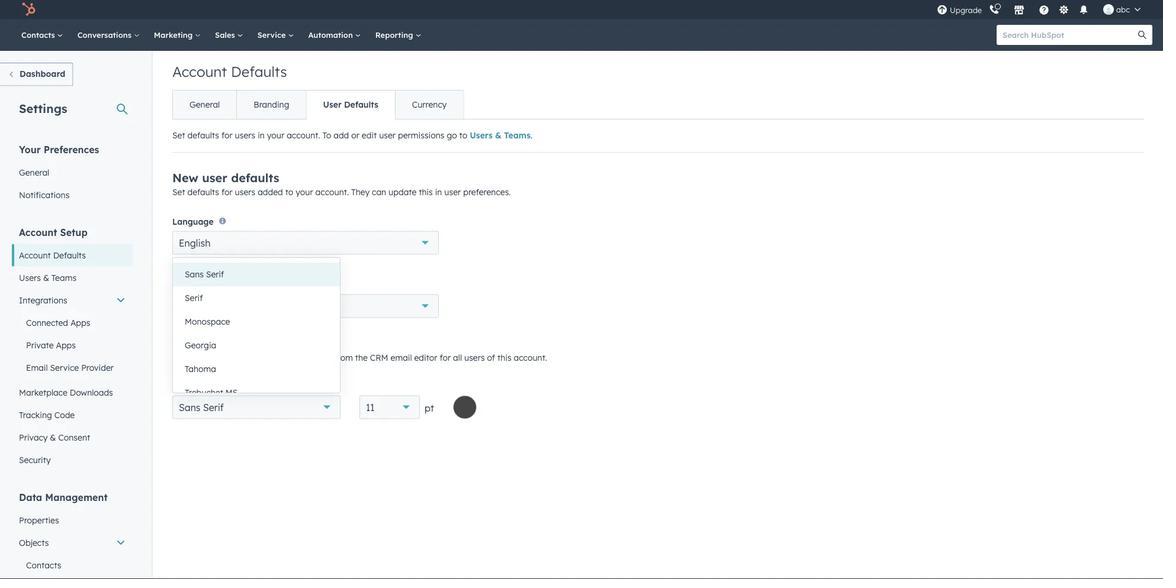 Task type: locate. For each thing, give the bounding box(es) containing it.
to right 'go'
[[459, 130, 468, 141]]

1 horizontal spatial teams
[[504, 130, 531, 141]]

0 vertical spatial account.
[[287, 130, 320, 141]]

account
[[172, 63, 227, 81], [19, 227, 57, 238], [19, 250, 51, 261]]

users right 'go'
[[470, 130, 493, 141]]

in inside new user defaults set defaults for users added to your account. they can update this in user preferences.
[[435, 187, 442, 198]]

1 vertical spatial sans serif
[[179, 402, 224, 414]]

account defaults down 'sales' link
[[172, 63, 287, 81]]

to inside new user defaults set defaults for users added to your account. they can update this in user preferences.
[[285, 187, 293, 198]]

account defaults
[[172, 63, 287, 81], [19, 250, 86, 261]]

general inside your preferences element
[[19, 167, 49, 178]]

your right added
[[296, 187, 313, 198]]

1 vertical spatial teams
[[51, 273, 76, 283]]

contacts link
[[14, 19, 70, 51], [12, 555, 133, 577]]

sans down trebuchet
[[179, 402, 201, 414]]

and right date
[[194, 269, 210, 280]]

search button
[[1133, 25, 1153, 45]]

account. left 'they'
[[316, 187, 349, 198]]

2 vertical spatial account
[[19, 250, 51, 261]]

service right 'sales' link
[[257, 30, 288, 40]]

users left added
[[235, 187, 255, 198]]

conversations link
[[70, 19, 147, 51]]

1 vertical spatial your
[[296, 187, 313, 198]]

1 vertical spatial this
[[498, 353, 512, 363]]

account inside account defaults link
[[19, 250, 51, 261]]

email inside account setup element
[[26, 363, 48, 373]]

user right new
[[202, 171, 228, 185]]

0 vertical spatial set
[[172, 130, 185, 141]]

contacts link down objects
[[12, 555, 133, 577]]

0 vertical spatial defaults
[[187, 130, 219, 141]]

0 vertical spatial to
[[459, 130, 468, 141]]

0 vertical spatial general
[[190, 100, 220, 110]]

list box containing sans serif
[[173, 258, 340, 405]]

1 horizontal spatial &
[[50, 433, 56, 443]]

email
[[172, 336, 206, 351], [26, 363, 48, 373]]

2 vertical spatial account.
[[514, 353, 547, 363]]

branding link
[[237, 91, 306, 119]]

0 vertical spatial teams
[[504, 130, 531, 141]]

1 horizontal spatial users & teams link
[[470, 130, 531, 141]]

& right privacy
[[50, 433, 56, 443]]

1 vertical spatial apps
[[56, 340, 76, 351]]

email up this
[[172, 336, 206, 351]]

tahoma
[[185, 364, 216, 375]]

0 vertical spatial sans serif
[[185, 270, 224, 280]]

0 vertical spatial general link
[[173, 91, 237, 119]]

1 vertical spatial account defaults
[[19, 250, 86, 261]]

apps for connected apps
[[70, 318, 90, 328]]

states
[[211, 301, 240, 313]]

email down private
[[26, 363, 48, 373]]

contacts link down hubspot link
[[14, 19, 70, 51]]

apps for private apps
[[56, 340, 76, 351]]

defaults up added
[[231, 171, 279, 185]]

security link
[[12, 449, 133, 472]]

defaults
[[187, 130, 219, 141], [231, 171, 279, 185], [187, 187, 219, 198]]

.
[[531, 130, 533, 141]]

general
[[190, 100, 220, 110], [19, 167, 49, 178]]

users up integrations
[[19, 273, 41, 283]]

& inside privacy & consent link
[[50, 433, 56, 443]]

1 horizontal spatial defaults
[[231, 63, 287, 81]]

2 set from the top
[[172, 187, 185, 198]]

user right edit
[[379, 130, 396, 141]]

0 vertical spatial this
[[419, 187, 433, 198]]

serif down "format:"
[[185, 293, 203, 304]]

account for branding
[[172, 63, 227, 81]]

service inside account setup element
[[50, 363, 79, 373]]

0 horizontal spatial users & teams link
[[12, 267, 133, 289]]

defaults down setup in the left of the page
[[53, 250, 86, 261]]

& left .
[[495, 130, 502, 141]]

0 horizontal spatial service
[[50, 363, 79, 373]]

for
[[222, 130, 233, 141], [222, 187, 233, 198], [440, 353, 451, 363]]

account left setup in the left of the page
[[19, 227, 57, 238]]

set up new
[[172, 130, 185, 141]]

account. right of
[[514, 353, 547, 363]]

permissions
[[398, 130, 445, 141]]

0 horizontal spatial users
[[19, 273, 41, 283]]

0 horizontal spatial general link
[[12, 161, 133, 184]]

0 vertical spatial &
[[495, 130, 502, 141]]

0 vertical spatial account defaults
[[172, 63, 287, 81]]

notifications button
[[1074, 0, 1094, 19]]

in down branding link
[[258, 130, 265, 141]]

1 vertical spatial contacts
[[26, 561, 61, 571]]

1 horizontal spatial this
[[498, 353, 512, 363]]

2 vertical spatial for
[[440, 353, 451, 363]]

1 vertical spatial general
[[19, 167, 49, 178]]

users down branding link
[[235, 130, 255, 141]]

security
[[19, 455, 51, 466]]

upgrade image
[[937, 5, 948, 16]]

apps inside "link"
[[70, 318, 90, 328]]

0 horizontal spatial to
[[259, 353, 267, 363]]

2 vertical spatial defaults
[[53, 250, 86, 261]]

set
[[172, 130, 185, 141], [172, 187, 185, 198]]

properties
[[19, 516, 59, 526]]

2 horizontal spatial user
[[445, 187, 461, 198]]

1 horizontal spatial email
[[172, 336, 206, 351]]

1 vertical spatial users
[[19, 273, 41, 283]]

email this default will apply to outgoing emails from the crm email editor for all users of this account.
[[172, 336, 547, 363]]

serif down trebuchet ms
[[203, 402, 224, 414]]

calling icon image
[[989, 5, 1000, 15]]

georgia
[[185, 341, 216, 351]]

users & teams link up integrations
[[12, 267, 133, 289]]

account setup
[[19, 227, 88, 238]]

defaults up the branding at the top of page
[[231, 63, 287, 81]]

your inside new user defaults set defaults for users added to your account. they can update this in user preferences.
[[296, 187, 313, 198]]

2 horizontal spatial defaults
[[344, 100, 378, 110]]

this
[[419, 187, 433, 198], [498, 353, 512, 363]]

defaults for the user defaults link
[[344, 100, 378, 110]]

to
[[459, 130, 468, 141], [285, 187, 293, 198], [259, 353, 267, 363]]

account down the marketing link
[[172, 63, 227, 81]]

monospace button
[[173, 310, 340, 334]]

sans serif
[[185, 270, 224, 280], [179, 402, 224, 414]]

0 vertical spatial and
[[194, 269, 210, 280]]

outgoing
[[269, 353, 304, 363]]

0 horizontal spatial &
[[43, 273, 49, 283]]

can
[[372, 187, 386, 198]]

0 horizontal spatial user
[[202, 171, 228, 185]]

navigation containing general
[[172, 90, 464, 120]]

1 vertical spatial set
[[172, 187, 185, 198]]

this right update
[[419, 187, 433, 198]]

users & teams link right 'go'
[[470, 130, 531, 141]]

email for email this default will apply to outgoing emails from the crm email editor for all users of this account.
[[172, 336, 206, 351]]

users inside new user defaults set defaults for users added to your account. they can update this in user preferences.
[[235, 187, 255, 198]]

help button
[[1034, 0, 1055, 19]]

1 horizontal spatial your
[[296, 187, 313, 198]]

contacts down objects
[[26, 561, 61, 571]]

1 vertical spatial for
[[222, 187, 233, 198]]

to
[[323, 130, 331, 141]]

2 vertical spatial users
[[464, 353, 485, 363]]

general for your
[[19, 167, 49, 178]]

apps down integrations button
[[70, 318, 90, 328]]

in right update
[[435, 187, 442, 198]]

0 horizontal spatial general
[[19, 167, 49, 178]]

marketplaces image
[[1014, 5, 1025, 16]]

2 vertical spatial to
[[259, 353, 267, 363]]

1 vertical spatial general link
[[12, 161, 133, 184]]

for inside new user defaults set defaults for users added to your account. they can update this in user preferences.
[[222, 187, 233, 198]]

1,234.56
[[259, 283, 287, 292]]

user
[[379, 130, 396, 141], [202, 171, 228, 185], [445, 187, 461, 198]]

dashboard
[[20, 69, 65, 79]]

sans serif down trebuchet
[[179, 402, 224, 414]]

format
[[247, 269, 275, 280]]

navigation
[[172, 90, 464, 120]]

data
[[19, 492, 42, 504]]

1 horizontal spatial account defaults
[[172, 63, 287, 81]]

this right of
[[498, 353, 512, 363]]

2 horizontal spatial to
[[459, 130, 468, 141]]

0 vertical spatial contacts link
[[14, 19, 70, 51]]

serif up 11/01/2023
[[206, 270, 224, 280]]

settings
[[19, 101, 67, 116]]

email service provider link
[[12, 357, 133, 379]]

your preferences
[[19, 144, 99, 156]]

list box
[[173, 258, 340, 405]]

0 horizontal spatial this
[[419, 187, 433, 198]]

pt
[[425, 403, 434, 415]]

properties link
[[12, 510, 133, 532]]

1 vertical spatial user
[[202, 171, 228, 185]]

0 horizontal spatial your
[[267, 130, 284, 141]]

0 horizontal spatial in
[[258, 130, 265, 141]]

1 vertical spatial serif
[[185, 293, 203, 304]]

0 vertical spatial account
[[172, 63, 227, 81]]

sans serif inside dropdown button
[[179, 402, 224, 414]]

hubspot link
[[14, 2, 44, 17]]

font
[[172, 381, 191, 392]]

apps inside 'link'
[[56, 340, 76, 351]]

defaults right user
[[344, 100, 378, 110]]

to right apply
[[259, 353, 267, 363]]

edit
[[362, 130, 377, 141]]

0 vertical spatial your
[[267, 130, 284, 141]]

users & teams link
[[470, 130, 531, 141], [12, 267, 133, 289]]

1 horizontal spatial general
[[190, 100, 220, 110]]

notifications image
[[1079, 5, 1089, 16]]

2 vertical spatial &
[[50, 433, 56, 443]]

users left of
[[464, 353, 485, 363]]

this inside new user defaults set defaults for users added to your account. they can update this in user preferences.
[[419, 187, 433, 198]]

1 vertical spatial account
[[19, 227, 57, 238]]

search image
[[1139, 31, 1147, 39]]

2 vertical spatial serif
[[203, 402, 224, 414]]

0 vertical spatial sans
[[185, 270, 204, 280]]

1 vertical spatial service
[[50, 363, 79, 373]]

apply
[[235, 353, 256, 363]]

your down branding link
[[267, 130, 284, 141]]

marketing link
[[147, 19, 208, 51]]

automation link
[[301, 19, 368, 51]]

downloads
[[70, 388, 113, 398]]

in
[[258, 130, 265, 141], [435, 187, 442, 198]]

& up integrations
[[43, 273, 49, 283]]

0 vertical spatial service
[[257, 30, 288, 40]]

defaults
[[231, 63, 287, 81], [344, 100, 378, 110], [53, 250, 86, 261]]

1 horizontal spatial to
[[285, 187, 293, 198]]

defaults down new
[[187, 187, 219, 198]]

serif
[[206, 270, 224, 280], [185, 293, 203, 304], [203, 402, 224, 414]]

account setup element
[[12, 226, 133, 472]]

set down new
[[172, 187, 185, 198]]

reporting link
[[368, 19, 429, 51]]

0 horizontal spatial defaults
[[53, 250, 86, 261]]

contacts down hubspot link
[[21, 30, 57, 40]]

account for users & teams
[[19, 227, 57, 238]]

settings link
[[1057, 3, 1072, 16]]

for inside email this default will apply to outgoing emails from the crm email editor for all users of this account.
[[440, 353, 451, 363]]

1 vertical spatial and
[[243, 283, 257, 292]]

1 vertical spatial to
[[285, 187, 293, 198]]

1 vertical spatial email
[[26, 363, 48, 373]]

currency
[[412, 100, 447, 110]]

0 vertical spatial users & teams link
[[470, 130, 531, 141]]

1 vertical spatial sans
[[179, 402, 201, 414]]

account defaults down account setup
[[19, 250, 86, 261]]

0 vertical spatial user
[[379, 130, 396, 141]]

to inside email this default will apply to outgoing emails from the crm email editor for all users of this account.
[[259, 353, 267, 363]]

1 horizontal spatial in
[[435, 187, 442, 198]]

email for email service provider
[[26, 363, 48, 373]]

sans serif inside button
[[185, 270, 224, 280]]

help image
[[1039, 5, 1050, 16]]

1 vertical spatial contacts link
[[12, 555, 133, 577]]

to right added
[[285, 187, 293, 198]]

defaults up new
[[187, 130, 219, 141]]

0 horizontal spatial account defaults
[[19, 250, 86, 261]]

serif inside sans serif button
[[206, 270, 224, 280]]

0 vertical spatial serif
[[206, 270, 224, 280]]

email service provider
[[26, 363, 114, 373]]

1 vertical spatial &
[[43, 273, 49, 283]]

1 vertical spatial in
[[435, 187, 442, 198]]

format:
[[172, 283, 200, 292]]

your
[[267, 130, 284, 141], [296, 187, 313, 198]]

notifications link
[[12, 184, 133, 206]]

sans serif button
[[172, 396, 341, 420]]

georgia button
[[173, 334, 340, 358]]

sans serif button
[[173, 263, 340, 287]]

user left preferences. at left
[[445, 187, 461, 198]]

service down private apps 'link'
[[50, 363, 79, 373]]

notifications
[[19, 190, 70, 200]]

teams
[[504, 130, 531, 141], [51, 273, 76, 283]]

management
[[45, 492, 108, 504]]

united states
[[179, 301, 240, 313]]

1 vertical spatial account.
[[316, 187, 349, 198]]

and down format
[[243, 283, 257, 292]]

apps up email service provider in the bottom of the page
[[56, 340, 76, 351]]

defaults inside account setup element
[[53, 250, 86, 261]]

0 vertical spatial email
[[172, 336, 206, 351]]

1 horizontal spatial users
[[470, 130, 493, 141]]

account.
[[287, 130, 320, 141], [316, 187, 349, 198], [514, 353, 547, 363]]

of
[[487, 353, 495, 363]]

email inside email this default will apply to outgoing emails from the crm email editor for all users of this account.
[[172, 336, 206, 351]]

account up users & teams
[[19, 250, 51, 261]]

1 set from the top
[[172, 130, 185, 141]]

tahoma button
[[173, 358, 340, 382]]

sans serif up 11/01/2023
[[185, 270, 224, 280]]

1 horizontal spatial general link
[[173, 91, 237, 119]]

sans up "format:"
[[185, 270, 204, 280]]

0 horizontal spatial teams
[[51, 273, 76, 283]]

menu
[[936, 0, 1149, 19]]

account. inside new user defaults set defaults for users added to your account. they can update this in user preferences.
[[316, 187, 349, 198]]

1 horizontal spatial user
[[379, 130, 396, 141]]

0 vertical spatial in
[[258, 130, 265, 141]]

1 vertical spatial defaults
[[344, 100, 378, 110]]

1 vertical spatial defaults
[[231, 171, 279, 185]]

0 vertical spatial apps
[[70, 318, 90, 328]]

settings image
[[1059, 5, 1070, 16]]

account. left to
[[287, 130, 320, 141]]

0 horizontal spatial email
[[26, 363, 48, 373]]



Task type: vqa. For each thing, say whether or not it's contained in the screenshot.
view:
no



Task type: describe. For each thing, give the bounding box(es) containing it.
connected apps link
[[12, 312, 133, 334]]

general for account
[[190, 100, 220, 110]]

connected
[[26, 318, 68, 328]]

Search HubSpot search field
[[997, 25, 1142, 45]]

set inside new user defaults set defaults for users added to your account. they can update this in user preferences.
[[172, 187, 185, 198]]

number
[[213, 269, 244, 280]]

marketplace downloads link
[[12, 382, 133, 404]]

1 horizontal spatial and
[[243, 283, 257, 292]]

new
[[172, 171, 198, 185]]

upgrade
[[950, 5, 982, 15]]

go
[[447, 130, 457, 141]]

private
[[26, 340, 54, 351]]

integrations
[[19, 295, 67, 306]]

provider
[[81, 363, 114, 373]]

user defaults
[[323, 100, 378, 110]]

defaults for account defaults link
[[53, 250, 86, 261]]

or
[[351, 130, 360, 141]]

1 horizontal spatial service
[[257, 30, 288, 40]]

gary orlando image
[[1104, 4, 1114, 15]]

users inside users & teams "link"
[[19, 273, 41, 283]]

default
[[190, 353, 218, 363]]

menu containing abc
[[936, 0, 1149, 19]]

users inside email this default will apply to outgoing emails from the crm email editor for all users of this account.
[[464, 353, 485, 363]]

objects
[[19, 538, 49, 549]]

user defaults link
[[306, 91, 395, 119]]

calling icon button
[[985, 2, 1005, 17]]

sans inside dropdown button
[[179, 402, 201, 414]]

trebuchet ms
[[185, 388, 238, 398]]

serif inside sans serif dropdown button
[[203, 402, 224, 414]]

dashboard link
[[0, 63, 73, 86]]

2 vertical spatial defaults
[[187, 187, 219, 198]]

abc button
[[1097, 0, 1148, 19]]

general link for defaults
[[173, 91, 237, 119]]

hubspot image
[[21, 2, 36, 17]]

sans inside button
[[185, 270, 204, 280]]

abc
[[1117, 4, 1130, 14]]

1 vertical spatial users & teams link
[[12, 267, 133, 289]]

format: 11/01/2023 and 1,234.56
[[172, 283, 287, 292]]

will
[[220, 353, 232, 363]]

privacy & consent
[[19, 433, 90, 443]]

serif button
[[173, 287, 340, 310]]

preferences.
[[463, 187, 511, 198]]

11 button
[[360, 396, 420, 420]]

consent
[[58, 433, 90, 443]]

language
[[172, 216, 214, 227]]

editor
[[414, 353, 438, 363]]

0 vertical spatial users
[[470, 130, 493, 141]]

0 vertical spatial users
[[235, 130, 255, 141]]

teams inside "link"
[[51, 273, 76, 283]]

2 horizontal spatial &
[[495, 130, 502, 141]]

set defaults for users in your account. to add or edit user permissions go to users & teams .
[[172, 130, 533, 141]]

contacts inside data management element
[[26, 561, 61, 571]]

tracking
[[19, 410, 52, 421]]

account defaults inside account defaults link
[[19, 250, 86, 261]]

new user defaults set defaults for users added to your account. they can update this in user preferences.
[[172, 171, 511, 198]]

sales link
[[208, 19, 250, 51]]

all
[[453, 353, 462, 363]]

trebuchet
[[185, 388, 223, 398]]

account defaults link
[[12, 244, 133, 267]]

update
[[389, 187, 417, 198]]

email
[[391, 353, 412, 363]]

private apps link
[[12, 334, 133, 357]]

branding
[[254, 100, 289, 110]]

your
[[19, 144, 41, 156]]

preferences
[[44, 144, 99, 156]]

from
[[334, 353, 353, 363]]

0 vertical spatial contacts
[[21, 30, 57, 40]]

0 vertical spatial for
[[222, 130, 233, 141]]

ms
[[226, 388, 238, 398]]

this inside email this default will apply to outgoing emails from the crm email editor for all users of this account.
[[498, 353, 512, 363]]

date and number format
[[172, 269, 275, 280]]

private apps
[[26, 340, 76, 351]]

tracking code
[[19, 410, 75, 421]]

your preferences element
[[12, 143, 133, 206]]

serif inside 'serif' button
[[185, 293, 203, 304]]

monospace
[[185, 317, 230, 327]]

reporting
[[375, 30, 416, 40]]

united
[[179, 301, 209, 313]]

marketplace
[[19, 388, 67, 398]]

united states button
[[172, 295, 439, 319]]

privacy
[[19, 433, 48, 443]]

marketplaces button
[[1007, 0, 1032, 19]]

data management element
[[12, 491, 133, 580]]

tracking code link
[[12, 404, 133, 427]]

integrations button
[[12, 289, 133, 312]]

trebuchet ms button
[[173, 382, 340, 405]]

general link for preferences
[[12, 161, 133, 184]]

setup
[[60, 227, 88, 238]]

add
[[334, 130, 349, 141]]

0 horizontal spatial and
[[194, 269, 210, 280]]

& for consent
[[50, 433, 56, 443]]

11
[[366, 402, 375, 414]]

users & teams
[[19, 273, 76, 283]]

the
[[355, 353, 368, 363]]

0 vertical spatial defaults
[[231, 63, 287, 81]]

11/01/2023
[[202, 283, 241, 292]]

they
[[351, 187, 370, 198]]

sales
[[215, 30, 237, 40]]

2 vertical spatial user
[[445, 187, 461, 198]]

emails
[[307, 353, 332, 363]]

marketplace downloads
[[19, 388, 113, 398]]

data management
[[19, 492, 108, 504]]

added
[[258, 187, 283, 198]]

& for teams
[[43, 273, 49, 283]]

conversations
[[77, 30, 134, 40]]

english button
[[172, 231, 439, 255]]

privacy & consent link
[[12, 427, 133, 449]]

objects button
[[12, 532, 133, 555]]

account. inside email this default will apply to outgoing emails from the crm email editor for all users of this account.
[[514, 353, 547, 363]]



